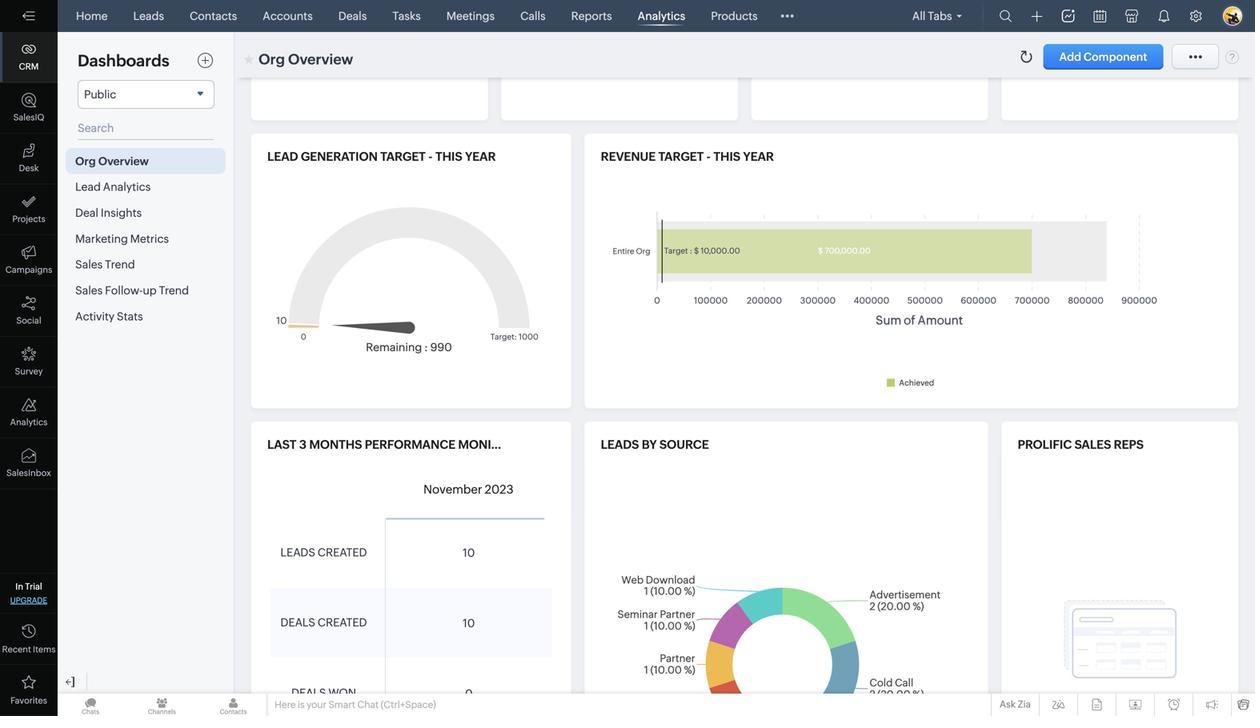 Task type: locate. For each thing, give the bounding box(es) containing it.
salesinbox
[[6, 468, 51, 478]]

analytics link down survey
[[0, 388, 58, 439]]

ask
[[1000, 699, 1016, 710]]

contacts
[[190, 10, 237, 22]]

analytics link
[[631, 0, 692, 32], [0, 388, 58, 439]]

products link
[[705, 0, 764, 32]]

configure settings image
[[1190, 10, 1203, 22]]

analytics link right reports link
[[631, 0, 692, 32]]

tasks link
[[386, 0, 427, 32]]

here
[[275, 700, 296, 711]]

trial
[[25, 582, 42, 592]]

contacts image
[[200, 694, 266, 717]]

meetings
[[447, 10, 495, 22]]

home
[[76, 10, 108, 22]]

projects
[[12, 214, 45, 224]]

deals link
[[332, 0, 373, 32]]

0 horizontal spatial analytics
[[10, 418, 48, 428]]

notifications image
[[1158, 10, 1171, 22]]

search image
[[1000, 10, 1013, 22]]

all
[[913, 10, 926, 22]]

your
[[307, 700, 327, 711]]

smart
[[329, 700, 356, 711]]

salesinbox link
[[0, 439, 58, 490]]

social link
[[0, 286, 58, 337]]

calls link
[[514, 0, 552, 32]]

campaigns
[[5, 265, 52, 275]]

leads
[[133, 10, 164, 22]]

projects link
[[0, 185, 58, 235]]

calls
[[521, 10, 546, 22]]

calendar image
[[1094, 10, 1107, 22]]

ask zia
[[1000, 699, 1031, 710]]

leads link
[[127, 0, 171, 32]]

in
[[15, 582, 23, 592]]

analytics up "salesinbox" link
[[10, 418, 48, 428]]

0 horizontal spatial analytics link
[[0, 388, 58, 439]]

analytics right reports link
[[638, 10, 686, 22]]

crm link
[[0, 32, 58, 83]]

items
[[33, 645, 56, 655]]

1 horizontal spatial analytics
[[638, 10, 686, 22]]

analytics
[[638, 10, 686, 22], [10, 418, 48, 428]]

1 horizontal spatial analytics link
[[631, 0, 692, 32]]

recent
[[2, 645, 31, 655]]



Task type: describe. For each thing, give the bounding box(es) containing it.
meetings link
[[440, 0, 501, 32]]

desk link
[[0, 134, 58, 185]]

deals
[[338, 10, 367, 22]]

channels image
[[129, 694, 195, 717]]

1 vertical spatial analytics
[[10, 418, 48, 428]]

tabs
[[928, 10, 952, 22]]

quick actions image
[[1032, 11, 1043, 22]]

desk
[[19, 163, 39, 173]]

in trial upgrade
[[10, 582, 47, 605]]

(ctrl+space)
[[381, 700, 436, 711]]

favorites
[[10, 696, 47, 706]]

here is your smart chat (ctrl+space)
[[275, 700, 436, 711]]

chat
[[357, 700, 379, 711]]

salesiq link
[[0, 83, 58, 134]]

salesiq
[[13, 113, 44, 123]]

1 vertical spatial analytics link
[[0, 388, 58, 439]]

social
[[16, 316, 41, 326]]

survey link
[[0, 337, 58, 388]]

accounts link
[[256, 0, 319, 32]]

campaigns link
[[0, 235, 58, 286]]

crm
[[19, 62, 39, 72]]

accounts
[[263, 10, 313, 22]]

reports link
[[565, 0, 619, 32]]

products
[[711, 10, 758, 22]]

survey
[[15, 367, 43, 377]]

0 vertical spatial analytics
[[638, 10, 686, 22]]

all tabs
[[913, 10, 952, 22]]

zia
[[1018, 699, 1031, 710]]

marketplace image
[[1126, 10, 1139, 22]]

is
[[298, 700, 305, 711]]

recent items
[[2, 645, 56, 655]]

chats image
[[58, 694, 123, 717]]

tasks
[[393, 10, 421, 22]]

reports
[[571, 10, 612, 22]]

home link
[[70, 0, 114, 32]]

sales motivator image
[[1062, 10, 1075, 22]]

contacts link
[[183, 0, 244, 32]]

0 vertical spatial analytics link
[[631, 0, 692, 32]]

upgrade
[[10, 596, 47, 605]]



